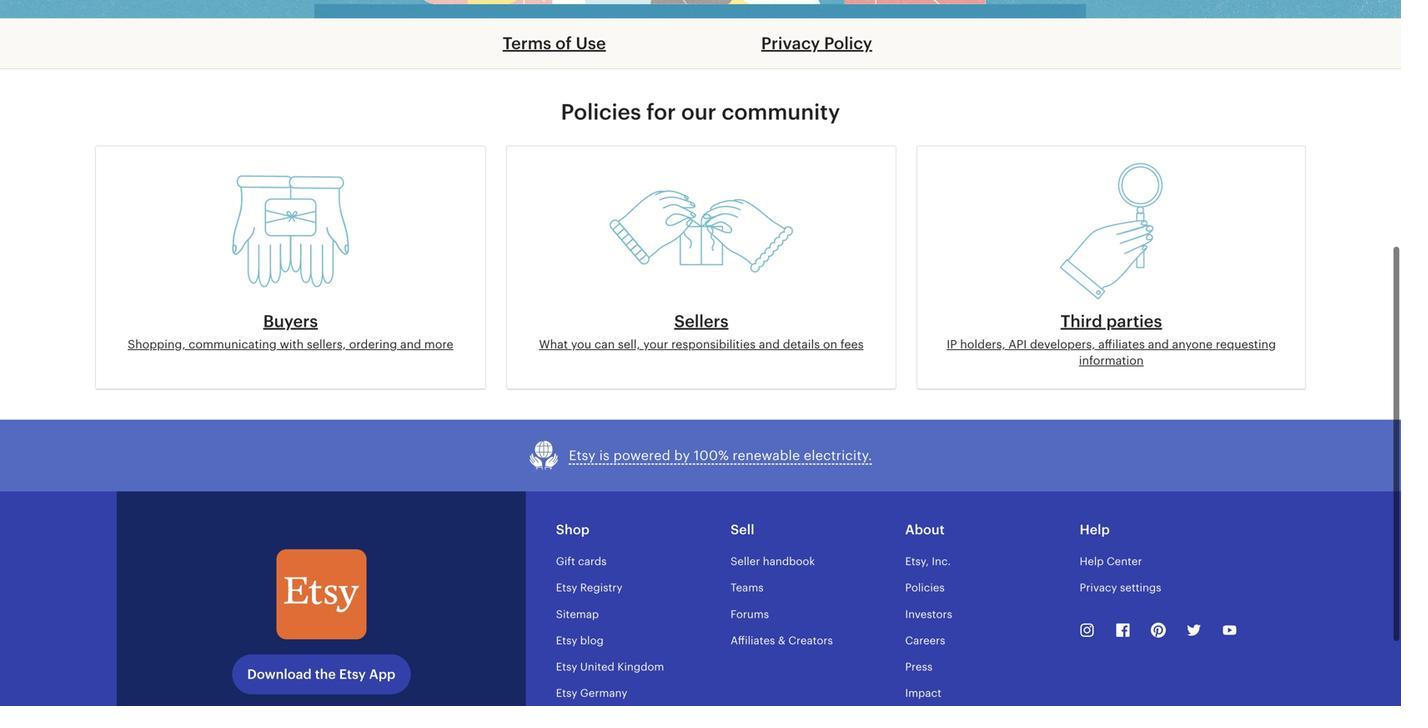 Task type: describe. For each thing, give the bounding box(es) containing it.
impact
[[906, 688, 942, 700]]

details
[[783, 338, 820, 351]]

anyone
[[1173, 338, 1213, 351]]

policies link
[[906, 582, 945, 595]]

etsy, inc.
[[906, 556, 951, 568]]

sell
[[731, 523, 755, 538]]

careers
[[906, 635, 946, 647]]

privacy for privacy policy
[[762, 34, 820, 53]]

blog
[[580, 635, 604, 647]]

sellers
[[675, 312, 729, 331]]

etsy united kingdom link
[[556, 661, 664, 674]]

api
[[1009, 338, 1027, 351]]

third parties ip holders, api developers, affiliates and anyone requesting information
[[947, 312, 1277, 368]]

center
[[1107, 556, 1143, 568]]

download
[[247, 668, 312, 683]]

etsy for etsy germany
[[556, 688, 578, 700]]

etsy germany
[[556, 688, 628, 700]]

buyers shopping, communicating with sellers, ordering and more
[[128, 312, 454, 351]]

germany
[[580, 688, 628, 700]]

etsy is powered by 100% renewable electricity.
[[569, 448, 873, 463]]

more
[[424, 338, 454, 351]]

and for what
[[759, 338, 780, 351]]

shopping,
[[128, 338, 186, 351]]

investors
[[906, 608, 953, 621]]

can
[[595, 338, 615, 351]]

is
[[600, 448, 610, 463]]

what
[[539, 338, 568, 351]]

our
[[682, 100, 717, 124]]

press
[[906, 661, 933, 674]]

sitemap
[[556, 608, 599, 621]]

on
[[823, 338, 838, 351]]

the
[[315, 668, 336, 683]]

information
[[1079, 354, 1144, 368]]

teams link
[[731, 582, 764, 595]]

&
[[778, 635, 786, 647]]

etsy is powered by 100% renewable electricity. button
[[529, 440, 873, 472]]

gift
[[556, 556, 575, 568]]

handbook
[[763, 556, 815, 568]]

privacy policy
[[762, 34, 873, 53]]

requesting
[[1216, 338, 1277, 351]]

help for help
[[1080, 523, 1110, 538]]

forums
[[731, 608, 769, 621]]

help center
[[1080, 556, 1143, 568]]

terms of use
[[503, 34, 606, 53]]

sellers what you can sell, your responsibilities and details on fees
[[539, 312, 864, 351]]

developers,
[[1030, 338, 1096, 351]]

third
[[1061, 312, 1103, 331]]

privacy for privacy settings
[[1080, 582, 1118, 595]]

inc.
[[932, 556, 951, 568]]

teams
[[731, 582, 764, 595]]

careers link
[[906, 635, 946, 647]]

gift cards link
[[556, 556, 607, 568]]

etsy registry
[[556, 582, 623, 595]]

etsy united kingdom
[[556, 661, 664, 674]]

responsibilities
[[672, 338, 756, 351]]

renewable
[[733, 448, 800, 463]]

policies for policies
[[906, 582, 945, 595]]

gift cards
[[556, 556, 607, 568]]

forums link
[[731, 608, 769, 621]]



Task type: vqa. For each thing, say whether or not it's contained in the screenshot.
details
yes



Task type: locate. For each thing, give the bounding box(es) containing it.
etsy down etsy blog
[[556, 661, 578, 674]]

electricity.
[[804, 448, 873, 463]]

for
[[647, 100, 676, 124]]

help
[[1080, 523, 1110, 538], [1080, 556, 1104, 568]]

privacy policy link
[[762, 34, 873, 53]]

help left center
[[1080, 556, 1104, 568]]

terms of use link
[[503, 34, 606, 53]]

privacy down help center
[[1080, 582, 1118, 595]]

0 horizontal spatial policies
[[561, 100, 641, 124]]

sell,
[[618, 338, 640, 351]]

privacy left policy
[[762, 34, 820, 53]]

1 and from the left
[[400, 338, 421, 351]]

settings
[[1121, 582, 1162, 595]]

etsy blog link
[[556, 635, 604, 647]]

etsy for etsy united kingdom
[[556, 661, 578, 674]]

privacy
[[762, 34, 820, 53], [1080, 582, 1118, 595]]

parties
[[1107, 312, 1163, 331]]

2 horizontal spatial and
[[1148, 338, 1170, 351]]

and inside buyers shopping, communicating with sellers, ordering and more
[[400, 338, 421, 351]]

buyers
[[263, 312, 318, 331]]

etsy for etsy registry
[[556, 582, 578, 595]]

0 vertical spatial privacy
[[762, 34, 820, 53]]

about
[[906, 523, 945, 538]]

etsy germany link
[[556, 688, 628, 700]]

policies
[[561, 100, 641, 124], [906, 582, 945, 595]]

affiliates
[[1099, 338, 1145, 351]]

help for help center
[[1080, 556, 1104, 568]]

and
[[400, 338, 421, 351], [759, 338, 780, 351], [1148, 338, 1170, 351]]

policy
[[824, 34, 873, 53]]

etsy left blog
[[556, 635, 578, 647]]

seller
[[731, 556, 760, 568]]

seller handbook
[[731, 556, 815, 568]]

powered
[[614, 448, 671, 463]]

help up help center link
[[1080, 523, 1110, 538]]

cards
[[578, 556, 607, 568]]

0 horizontal spatial and
[[400, 338, 421, 351]]

holders,
[[961, 338, 1006, 351]]

fees
[[841, 338, 864, 351]]

1 horizontal spatial policies
[[906, 582, 945, 595]]

1 help from the top
[[1080, 523, 1110, 538]]

1 horizontal spatial privacy
[[1080, 582, 1118, 595]]

download the etsy app
[[247, 668, 396, 683]]

of
[[556, 34, 572, 53]]

with
[[280, 338, 304, 351]]

etsy blog
[[556, 635, 604, 647]]

1 vertical spatial help
[[1080, 556, 1104, 568]]

creators
[[789, 635, 833, 647]]

etsy, inc. link
[[906, 556, 951, 568]]

use
[[576, 34, 606, 53]]

and left details
[[759, 338, 780, 351]]

policies for our community
[[561, 100, 841, 124]]

and for parties
[[1148, 338, 1170, 351]]

etsy,
[[906, 556, 929, 568]]

and inside the sellers what you can sell, your responsibilities and details on fees
[[759, 338, 780, 351]]

ordering
[[349, 338, 397, 351]]

0 vertical spatial help
[[1080, 523, 1110, 538]]

etsy down gift
[[556, 582, 578, 595]]

communicating
[[189, 338, 277, 351]]

etsy left is
[[569, 448, 596, 463]]

sellers,
[[307, 338, 346, 351]]

1 horizontal spatial and
[[759, 338, 780, 351]]

united
[[580, 661, 615, 674]]

shop
[[556, 523, 590, 538]]

policies left for
[[561, 100, 641, 124]]

2 help from the top
[[1080, 556, 1104, 568]]

affiliates
[[731, 635, 775, 647]]

and inside third parties ip holders, api developers, affiliates and anyone requesting information
[[1148, 338, 1170, 351]]

by
[[674, 448, 690, 463]]

policies for policies for our community
[[561, 100, 641, 124]]

seller handbook link
[[731, 556, 815, 568]]

investors link
[[906, 608, 953, 621]]

help center link
[[1080, 556, 1143, 568]]

100%
[[694, 448, 729, 463]]

registry
[[580, 582, 623, 595]]

etsy right the
[[339, 668, 366, 683]]

policies down etsy, inc.
[[906, 582, 945, 595]]

etsy left germany
[[556, 688, 578, 700]]

etsy registry link
[[556, 582, 623, 595]]

press link
[[906, 661, 933, 674]]

and down parties
[[1148, 338, 1170, 351]]

affiliates & creators link
[[731, 635, 833, 647]]

ip
[[947, 338, 957, 351]]

0 vertical spatial policies
[[561, 100, 641, 124]]

terms
[[503, 34, 552, 53]]

community
[[722, 100, 841, 124]]

and left more
[[400, 338, 421, 351]]

2 and from the left
[[759, 338, 780, 351]]

affiliates & creators
[[731, 635, 833, 647]]

app
[[369, 668, 396, 683]]

etsy
[[569, 448, 596, 463], [556, 582, 578, 595], [556, 635, 578, 647], [556, 661, 578, 674], [339, 668, 366, 683], [556, 688, 578, 700]]

your
[[644, 338, 669, 351]]

kingdom
[[618, 661, 664, 674]]

download the etsy app link
[[232, 655, 411, 695]]

privacy settings link
[[1080, 582, 1162, 595]]

1 vertical spatial privacy
[[1080, 582, 1118, 595]]

0 horizontal spatial privacy
[[762, 34, 820, 53]]

sitemap link
[[556, 608, 599, 621]]

you
[[571, 338, 592, 351]]

1 vertical spatial policies
[[906, 582, 945, 595]]

3 and from the left
[[1148, 338, 1170, 351]]

privacy settings
[[1080, 582, 1162, 595]]

etsy for etsy is powered by 100% renewable electricity.
[[569, 448, 596, 463]]

etsy inside button
[[569, 448, 596, 463]]

etsy for etsy blog
[[556, 635, 578, 647]]

impact link
[[906, 688, 942, 700]]



